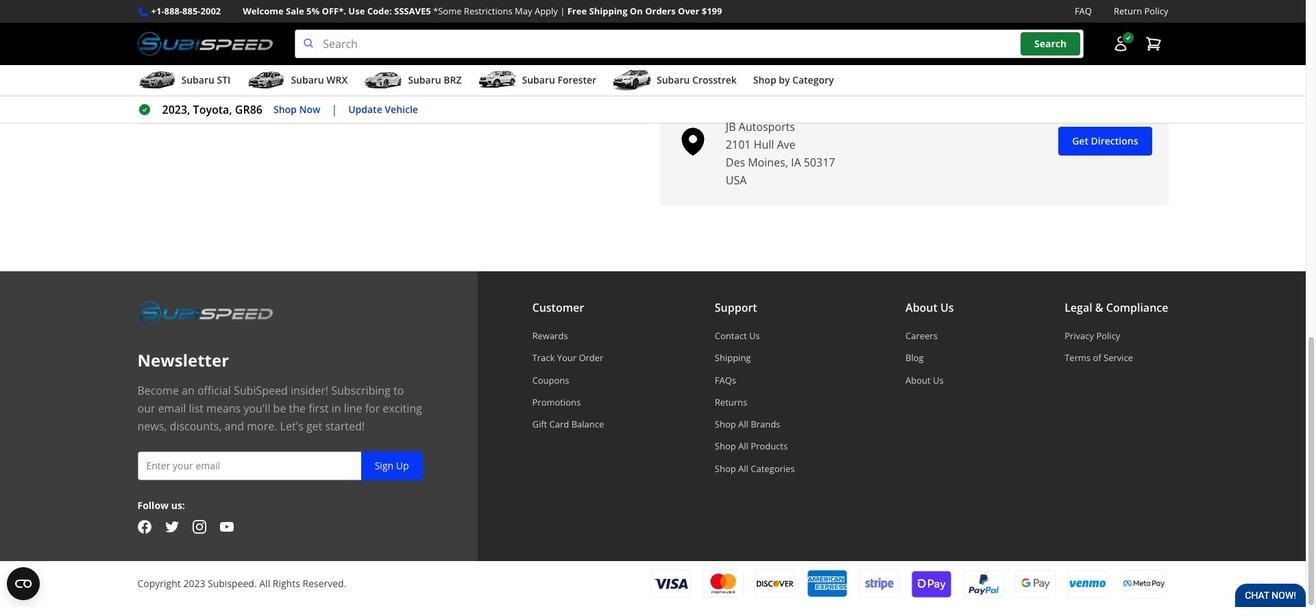 Task type: describe. For each thing, give the bounding box(es) containing it.
open widget image
[[7, 568, 40, 601]]

1 subispeed logo image from the top
[[137, 30, 273, 58]]

a subaru forester thumbnail image image
[[478, 70, 517, 91]]

venmo image
[[1067, 569, 1108, 599]]

shoppay image
[[911, 569, 952, 599]]

discover image
[[754, 570, 796, 599]]

button image
[[1112, 36, 1129, 52]]

mastercard image
[[702, 570, 743, 599]]



Task type: vqa. For each thing, say whether or not it's contained in the screenshot.
Metapay image
yes



Task type: locate. For each thing, give the bounding box(es) containing it.
youtube logo image
[[220, 520, 233, 534]]

metapay image
[[1123, 581, 1164, 588]]

1 vertical spatial subispeed logo image
[[137, 299, 273, 328]]

stripe image
[[859, 570, 900, 599]]

2 subispeed logo image from the top
[[137, 299, 273, 328]]

a subaru wrx thumbnail image image
[[247, 70, 285, 91]]

a subaru sti thumbnail image image
[[137, 70, 176, 91]]

Message text field
[[203, 0, 630, 65]]

paypal image
[[963, 569, 1004, 599]]

facebook logo image
[[137, 520, 151, 534]]

0 vertical spatial subispeed logo image
[[137, 30, 273, 58]]

a subaru brz thumbnail image image
[[364, 70, 403, 91]]

search input field
[[295, 30, 1083, 58]]

twitter logo image
[[165, 520, 179, 534]]

a subaru crosstrek thumbnail image image
[[613, 70, 651, 91]]

visa image
[[650, 570, 691, 599]]

amex image
[[807, 570, 848, 599]]

googlepay image
[[1015, 569, 1056, 599]]

subispeed logo image
[[137, 30, 273, 58], [137, 299, 273, 328]]

instagram logo image
[[192, 520, 206, 534]]

Enter your email text field
[[137, 452, 423, 481]]



